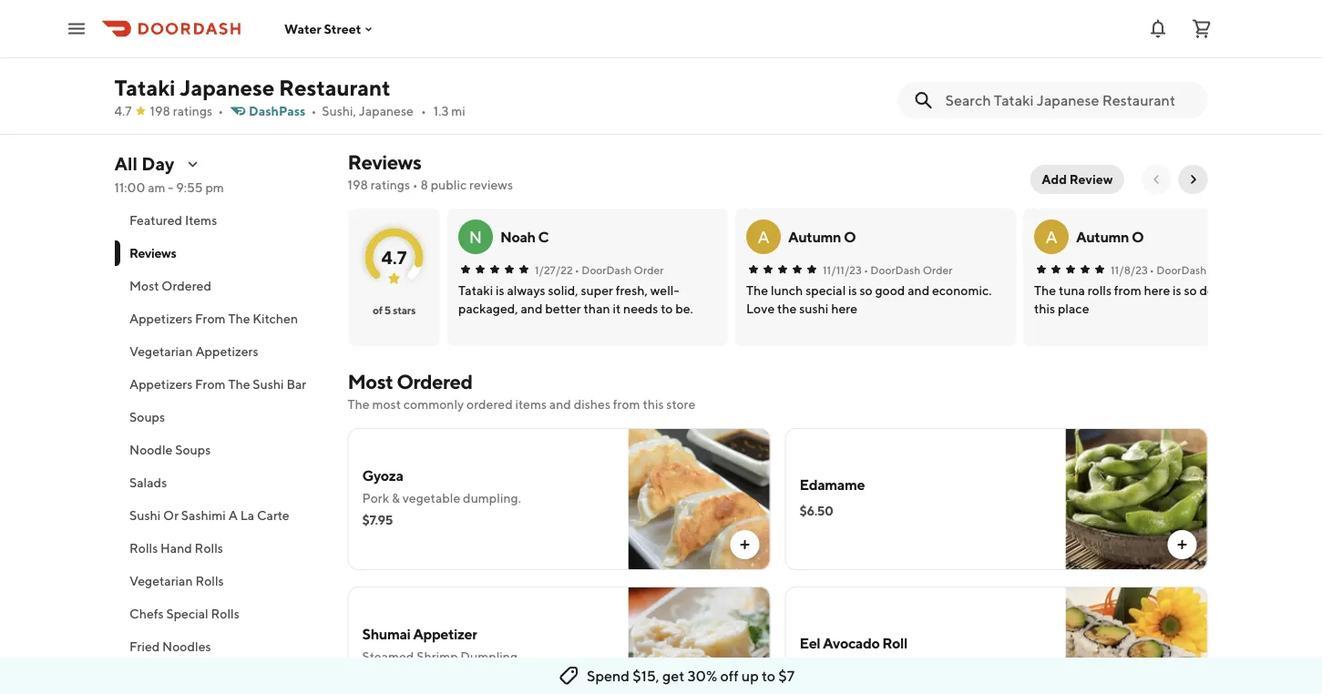Task type: vqa. For each thing, say whether or not it's contained in the screenshot.
The And at the left of the page
yes



Task type: describe. For each thing, give the bounding box(es) containing it.
$8.50
[[800, 662, 834, 677]]

of
[[372, 304, 382, 316]]

edamame
[[800, 476, 865, 494]]

$7.95 inside gyoza pork & vegetable dumpling. $7.95
[[362, 513, 393, 528]]

• right 1/27/22
[[574, 263, 579, 276]]

rolls down rolls hand rolls button
[[195, 574, 223, 589]]

street
[[324, 21, 361, 36]]

reviews for reviews 198 ratings • 8 public reviews
[[348, 150, 421, 174]]

or
[[163, 508, 178, 523]]

the for most ordered the most commonly ordered items and dishes from this store
[[348, 397, 370, 412]]

soups button
[[114, 401, 326, 434]]

Item Search search field
[[946, 90, 1194, 110]]

featured items button
[[114, 204, 326, 237]]

featured
[[129, 213, 182, 228]]

a for 11/11/23
[[757, 227, 769, 247]]

all day
[[114, 153, 175, 175]]

gyoza image inside $7.95 button
[[1041, 0, 1203, 56]]

shumai
[[362, 626, 411, 643]]

ordered
[[467, 397, 513, 412]]

water street
[[284, 21, 361, 36]]

198 ratings •
[[150, 103, 223, 118]]

japanese for tataki
[[180, 74, 275, 100]]

noah
[[500, 228, 535, 246]]

ordered for most ordered
[[161, 278, 211, 293]]

doordash for 1/27/22
[[581, 263, 631, 276]]

spend
[[587, 668, 630, 685]]

dashpass
[[249, 103, 306, 118]]

notification bell image
[[1147, 18, 1169, 40]]

noodle soups button
[[114, 434, 326, 467]]

eel avocado roll
[[800, 635, 908, 652]]

reviews
[[469, 177, 513, 192]]

ordered for most ordered the most commonly ordered items and dishes from this store
[[397, 370, 473, 394]]

off
[[720, 668, 739, 685]]

water
[[284, 21, 321, 36]]

9:55
[[176, 180, 203, 195]]

carte
[[257, 508, 289, 523]]

all
[[114, 153, 138, 175]]

8
[[421, 177, 428, 192]]

appetizers from the kitchen
[[129, 311, 298, 326]]

fried noodles button
[[114, 631, 326, 664]]

most for most ordered the most commonly ordered items and dishes from this store
[[348, 370, 393, 394]]

rolls hand rolls button
[[114, 532, 326, 565]]

special
[[166, 607, 208, 622]]

shumai appetizer steamed shrimp dumpling. $7.50
[[362, 626, 521, 686]]

appetizers for appetizers from the kitchen
[[129, 311, 192, 326]]

from for kitchen
[[195, 311, 225, 326]]

• left sushi,
[[311, 103, 317, 118]]

0 items, open order cart image
[[1191, 18, 1213, 40]]

eel
[[800, 635, 821, 652]]

order for 11/11/23
[[923, 263, 952, 276]]

most ordered
[[129, 278, 211, 293]]

hand
[[160, 541, 192, 556]]

sushi, japanese • 1.3 mi
[[322, 103, 465, 118]]

chefs
[[129, 607, 163, 622]]

add item to cart image
[[1175, 538, 1190, 552]]

rolls down vegetarian rolls button
[[210, 607, 239, 622]]

0 vertical spatial 4.7
[[114, 103, 132, 118]]

items
[[184, 213, 217, 228]]

featured items
[[129, 213, 217, 228]]

1.3
[[434, 103, 449, 118]]

most ordered button
[[114, 270, 326, 303]]

noah c
[[500, 228, 548, 246]]

5
[[384, 304, 391, 316]]

shumai appetizer image
[[628, 587, 771, 695]]

from for sushi
[[195, 377, 225, 392]]

doordash for 11/8/23
[[1156, 263, 1207, 276]]

$7.50
[[362, 671, 394, 686]]

&
[[392, 491, 400, 506]]

shrimp
[[417, 649, 458, 664]]

pork
[[362, 491, 389, 506]]

-
[[168, 180, 174, 195]]

n
[[469, 227, 482, 247]]

pm
[[205, 180, 224, 195]]

reviews for reviews
[[129, 246, 176, 261]]

vegetarian appetizers
[[129, 344, 258, 359]]

a inside button
[[228, 508, 237, 523]]

dumpling.
[[463, 491, 521, 506]]

noodle soups
[[129, 443, 210, 458]]

vegetarian appetizers button
[[114, 335, 326, 368]]

commonly
[[404, 397, 464, 412]]

soups inside "button"
[[175, 443, 210, 458]]

autumn o for 11/11/23
[[788, 228, 856, 246]]

doordash for 11/11/23
[[870, 263, 920, 276]]

vegetarian rolls
[[129, 574, 223, 589]]

fried
[[129, 639, 159, 654]]

previous image
[[1150, 172, 1164, 187]]

edamame image
[[1066, 428, 1208, 571]]

• right the 11/8/23
[[1150, 263, 1154, 276]]

198 inside 'reviews 198 ratings • 8 public reviews'
[[348, 177, 368, 192]]

noodle
[[129, 443, 172, 458]]

11/11/23
[[823, 263, 862, 276]]

• doordash order for 1/27/22
[[574, 263, 663, 276]]



Task type: locate. For each thing, give the bounding box(es) containing it.
$13.95
[[875, 84, 914, 99]]

2 horizontal spatial doordash
[[1156, 263, 1207, 276]]

0 horizontal spatial autumn o
[[788, 228, 856, 246]]

sushi,
[[322, 103, 356, 118]]

1 horizontal spatial reviews
[[348, 150, 421, 174]]

most inside button
[[129, 278, 159, 293]]

1 vertical spatial the
[[228, 377, 250, 392]]

from down 'most ordered' button
[[195, 311, 225, 326]]

next image
[[1186, 172, 1201, 187]]

add
[[1042, 172, 1067, 187]]

0 horizontal spatial ordered
[[161, 278, 211, 293]]

1 horizontal spatial gyoza image
[[1041, 0, 1203, 56]]

2 from from the top
[[195, 377, 225, 392]]

doordash right 1/27/22
[[581, 263, 631, 276]]

appetizers down vegetarian appetizers
[[129, 377, 192, 392]]

0 horizontal spatial a
[[228, 508, 237, 523]]

1 vertical spatial reviews
[[129, 246, 176, 261]]

1 vertical spatial sushi
[[129, 508, 160, 523]]

2 autumn from the left
[[1076, 228, 1129, 246]]

1/27/22
[[535, 263, 573, 276]]

appetizer
[[413, 626, 477, 643]]

get
[[663, 668, 685, 685]]

1 vertical spatial ratings
[[371, 177, 410, 192]]

autumn o up the 11/8/23
[[1076, 228, 1144, 246]]

• doordash order for 11/11/23
[[863, 263, 952, 276]]

• left 1.3
[[421, 103, 426, 118]]

the
[[228, 311, 250, 326], [228, 377, 250, 392], [348, 397, 370, 412]]

1 horizontal spatial most
[[348, 370, 393, 394]]

la
[[240, 508, 254, 523]]

1 horizontal spatial ratings
[[371, 177, 410, 192]]

2 o from the left
[[1132, 228, 1144, 246]]

soups right noodle
[[175, 443, 210, 458]]

to
[[762, 668, 776, 685]]

the left kitchen
[[228, 311, 250, 326]]

doordash right 11/11/23
[[870, 263, 920, 276]]

4.7 down tataki
[[114, 103, 132, 118]]

menus image
[[185, 157, 200, 171]]

reviews down featured
[[129, 246, 176, 261]]

rolls hand rolls
[[129, 541, 223, 556]]

reviews up the '8' on the left top
[[348, 150, 421, 174]]

0 horizontal spatial sushi
[[129, 508, 160, 523]]

1 vertical spatial 4.7
[[381, 247, 406, 268]]

tataki japanese restaurant
[[114, 74, 391, 100]]

from down vegetarian appetizers button
[[195, 377, 225, 392]]

ratings inside 'reviews 198 ratings • 8 public reviews'
[[371, 177, 410, 192]]

2 autumn o from the left
[[1076, 228, 1144, 246]]

0 horizontal spatial doordash
[[581, 263, 631, 276]]

1 • doordash order from the left
[[574, 263, 663, 276]]

most inside most ordered the most commonly ordered items and dishes from this store
[[348, 370, 393, 394]]

1 horizontal spatial $7.95
[[1049, 84, 1081, 99]]

soups
[[129, 410, 165, 425], [175, 443, 210, 458]]

2 • doordash order from the left
[[863, 263, 952, 276]]

0 horizontal spatial order
[[634, 263, 663, 276]]

rolls right hand
[[194, 541, 223, 556]]

add item to cart image
[[738, 538, 752, 552]]

kitchen
[[252, 311, 298, 326]]

spend $15, get 30% off up to $7
[[587, 668, 795, 685]]

from
[[613, 397, 640, 412]]

• doordash order right 11/11/23
[[863, 263, 952, 276]]

add review button
[[1031, 165, 1124, 194]]

• inside 'reviews 198 ratings • 8 public reviews'
[[413, 177, 418, 192]]

sushi
[[252, 377, 284, 392], [129, 508, 160, 523]]

0 vertical spatial 198
[[150, 103, 170, 118]]

0 horizontal spatial ratings
[[173, 103, 212, 118]]

the inside the appetizers from the kitchen button
[[228, 311, 250, 326]]

am
[[148, 180, 165, 195]]

mi
[[451, 103, 465, 118]]

2 vegetarian from the top
[[129, 574, 192, 589]]

reviews inside 'reviews 198 ratings • 8 public reviews'
[[348, 150, 421, 174]]

2 horizontal spatial a
[[1045, 227, 1057, 247]]

of 5 stars
[[372, 304, 415, 316]]

1 o from the left
[[844, 228, 856, 246]]

2 horizontal spatial order
[[1209, 263, 1239, 276]]

0 vertical spatial $7.95
[[1049, 84, 1081, 99]]

appetizers from the sushi bar
[[129, 377, 306, 392]]

sushi left bar
[[252, 377, 284, 392]]

the for appetizers from the kitchen
[[228, 311, 250, 326]]

1 horizontal spatial order
[[923, 263, 952, 276]]

reviews 198 ratings • 8 public reviews
[[348, 150, 513, 192]]

autumn o
[[788, 228, 856, 246], [1076, 228, 1144, 246]]

open menu image
[[66, 18, 87, 40]]

vegetarian down appetizers from the kitchen on the top of the page
[[129, 344, 192, 359]]

the inside most ordered the most commonly ordered items and dishes from this store
[[348, 397, 370, 412]]

gyoza
[[362, 467, 403, 484]]

0 vertical spatial gyoza image
[[1041, 0, 1203, 56]]

c
[[538, 228, 548, 246]]

sashimi dinner image
[[349, 0, 510, 56]]

0 vertical spatial the
[[228, 311, 250, 326]]

ratings down reviews link
[[371, 177, 410, 192]]

o up 11/11/23
[[844, 228, 856, 246]]

1 horizontal spatial o
[[1132, 228, 1144, 246]]

$7.95 up "add"
[[1049, 84, 1081, 99]]

1 vertical spatial japanese
[[359, 103, 414, 118]]

1 vertical spatial soups
[[175, 443, 210, 458]]

$7.95 down 'pork'
[[362, 513, 393, 528]]

sushi or sashimi a la carte
[[129, 508, 289, 523]]

• doordash order for 11/8/23
[[1150, 263, 1239, 276]]

items
[[515, 397, 547, 412]]

store
[[667, 397, 696, 412]]

japanese up 198 ratings •
[[180, 74, 275, 100]]

water street button
[[284, 21, 376, 36]]

ordered up appetizers from the kitchen on the top of the page
[[161, 278, 211, 293]]

1 horizontal spatial doordash
[[870, 263, 920, 276]]

steamed
[[362, 649, 414, 664]]

3 doordash from the left
[[1156, 263, 1207, 276]]

1 horizontal spatial a
[[757, 227, 769, 247]]

1 horizontal spatial • doordash order
[[863, 263, 952, 276]]

appetizers
[[129, 311, 192, 326], [195, 344, 258, 359], [129, 377, 192, 392]]

0 horizontal spatial japanese
[[180, 74, 275, 100]]

sushi left or
[[129, 508, 160, 523]]

2 doordash from the left
[[870, 263, 920, 276]]

dashpass •
[[249, 103, 317, 118]]

public
[[431, 177, 467, 192]]

most up most
[[348, 370, 393, 394]]

0 vertical spatial ordered
[[161, 278, 211, 293]]

$7.95
[[1049, 84, 1081, 99], [362, 513, 393, 528]]

0 horizontal spatial reviews
[[129, 246, 176, 261]]

0 vertical spatial sushi
[[252, 377, 284, 392]]

1 horizontal spatial 4.7
[[381, 247, 406, 268]]

ordered inside most ordered the most commonly ordered items and dishes from this store
[[397, 370, 473, 394]]

most down featured
[[129, 278, 159, 293]]

1 doordash from the left
[[581, 263, 631, 276]]

1 horizontal spatial sushi
[[252, 377, 284, 392]]

2 horizontal spatial • doordash order
[[1150, 263, 1239, 276]]

3 order from the left
[[1209, 263, 1239, 276]]

0 horizontal spatial autumn
[[788, 228, 841, 246]]

most
[[372, 397, 401, 412]]

1 vertical spatial appetizers
[[195, 344, 258, 359]]

review
[[1070, 172, 1113, 187]]

• doordash order right the 11/8/23
[[1150, 263, 1239, 276]]

ordered inside 'most ordered' button
[[161, 278, 211, 293]]

eel avocado roll image
[[1066, 587, 1208, 695]]

0 horizontal spatial soups
[[129, 410, 165, 425]]

1 horizontal spatial japanese
[[359, 103, 414, 118]]

rolls left hand
[[129, 541, 157, 556]]

ordered up commonly
[[397, 370, 473, 394]]

a for 11/8/23
[[1045, 227, 1057, 247]]

the left most
[[348, 397, 370, 412]]

roll
[[882, 635, 908, 652]]

o for 11/11/23
[[844, 228, 856, 246]]

appetizers from the sushi bar button
[[114, 368, 326, 401]]

0 horizontal spatial gyoza image
[[628, 428, 771, 571]]

198 down tataki
[[150, 103, 170, 118]]

1 horizontal spatial ordered
[[397, 370, 473, 394]]

noodles
[[162, 639, 211, 654]]

$15,
[[633, 668, 660, 685]]

1 horizontal spatial autumn
[[1076, 228, 1129, 246]]

0 vertical spatial most
[[129, 278, 159, 293]]

0 vertical spatial appetizers
[[129, 311, 192, 326]]

$7.95 inside button
[[1049, 84, 1081, 99]]

fried noodles
[[129, 639, 211, 654]]

this
[[643, 397, 664, 412]]

the for appetizers from the sushi bar
[[228, 377, 250, 392]]

• left the '8' on the left top
[[413, 177, 418, 192]]

appetizers down the appetizers from the kitchen button
[[195, 344, 258, 359]]

0 vertical spatial from
[[195, 311, 225, 326]]

1 vegetarian from the top
[[129, 344, 192, 359]]

ratings up "menus" icon
[[173, 103, 212, 118]]

vegetarian for vegetarian rolls
[[129, 574, 192, 589]]

chefs special rolls button
[[114, 598, 326, 631]]

0 vertical spatial reviews
[[348, 150, 421, 174]]

reviews
[[348, 150, 421, 174], [129, 246, 176, 261]]

•
[[218, 103, 223, 118], [311, 103, 317, 118], [421, 103, 426, 118], [413, 177, 418, 192], [574, 263, 579, 276], [863, 263, 868, 276], [1150, 263, 1154, 276]]

salads
[[129, 475, 167, 490]]

autumn for 11/11/23
[[788, 228, 841, 246]]

order for 1/27/22
[[634, 263, 663, 276]]

avocado
[[823, 635, 880, 652]]

most ordered the most commonly ordered items and dishes from this store
[[348, 370, 696, 412]]

most for most ordered
[[129, 278, 159, 293]]

2 order from the left
[[923, 263, 952, 276]]

1 order from the left
[[634, 263, 663, 276]]

$6.50
[[800, 504, 834, 519]]

11:00
[[114, 180, 145, 195]]

0 vertical spatial vegetarian
[[129, 344, 192, 359]]

3 • doordash order from the left
[[1150, 263, 1239, 276]]

gyoza image
[[1041, 0, 1203, 56], [628, 428, 771, 571]]

order
[[634, 263, 663, 276], [923, 263, 952, 276], [1209, 263, 1239, 276]]

• down tataki japanese restaurant
[[218, 103, 223, 118]]

appetizers from the kitchen button
[[114, 303, 326, 335]]

1 vertical spatial 198
[[348, 177, 368, 192]]

the inside appetizers from the sushi bar button
[[228, 377, 250, 392]]

1 vertical spatial vegetarian
[[129, 574, 192, 589]]

1 autumn o from the left
[[788, 228, 856, 246]]

vegetarian rolls button
[[114, 565, 326, 598]]

0 vertical spatial japanese
[[180, 74, 275, 100]]

from
[[195, 311, 225, 326], [195, 377, 225, 392]]

o
[[844, 228, 856, 246], [1132, 228, 1144, 246]]

doordash
[[581, 263, 631, 276], [870, 263, 920, 276], [1156, 263, 1207, 276]]

dishes
[[574, 397, 611, 412]]

appetizers for appetizers from the sushi bar
[[129, 377, 192, 392]]

1 vertical spatial gyoza image
[[628, 428, 771, 571]]

reviews link
[[348, 150, 421, 174]]

4.7 up of 5 stars
[[381, 247, 406, 268]]

• doordash order right 1/27/22
[[574, 263, 663, 276]]

$7.95 button
[[1040, 0, 1204, 130]]

chefs special rolls
[[129, 607, 239, 622]]

0 vertical spatial soups
[[129, 410, 165, 425]]

1 vertical spatial most
[[348, 370, 393, 394]]

japanese down $29.95
[[359, 103, 414, 118]]

doordash right the 11/8/23
[[1156, 263, 1207, 276]]

0 horizontal spatial 198
[[150, 103, 170, 118]]

1 vertical spatial from
[[195, 377, 225, 392]]

1 vertical spatial ordered
[[397, 370, 473, 394]]

salads button
[[114, 467, 326, 499]]

198 down reviews link
[[348, 177, 368, 192]]

ordered
[[161, 278, 211, 293], [397, 370, 473, 394]]

sashimi
[[181, 508, 225, 523]]

appetizers down most ordered
[[129, 311, 192, 326]]

bar
[[286, 377, 306, 392]]

vegetarian up chefs
[[129, 574, 192, 589]]

up
[[742, 668, 759, 685]]

autumn up 11/11/23
[[788, 228, 841, 246]]

soups up noodle
[[129, 410, 165, 425]]

2 vertical spatial the
[[348, 397, 370, 412]]

restaurant
[[279, 74, 391, 100]]

dumpling.
[[461, 649, 521, 664]]

0 horizontal spatial most
[[129, 278, 159, 293]]

vegetable
[[403, 491, 461, 506]]

1 vertical spatial $7.95
[[362, 513, 393, 528]]

1 horizontal spatial autumn o
[[1076, 228, 1144, 246]]

the down vegetarian appetizers button
[[228, 377, 250, 392]]

2 vertical spatial appetizers
[[129, 377, 192, 392]]

soups inside button
[[129, 410, 165, 425]]

$13.95 button
[[867, 0, 1030, 130]]

autumn up the 11/8/23
[[1076, 228, 1129, 246]]

1 horizontal spatial 198
[[348, 177, 368, 192]]

1 autumn from the left
[[788, 228, 841, 246]]

autumn o up 11/11/23
[[788, 228, 856, 246]]

1 horizontal spatial soups
[[175, 443, 210, 458]]

o up the 11/8/23
[[1132, 228, 1144, 246]]

rolls
[[129, 541, 157, 556], [194, 541, 223, 556], [195, 574, 223, 589], [210, 607, 239, 622]]

japanese for sushi,
[[359, 103, 414, 118]]

0 horizontal spatial 4.7
[[114, 103, 132, 118]]

0 vertical spatial ratings
[[173, 103, 212, 118]]

• right 11/11/23
[[863, 263, 868, 276]]

vegetarian
[[129, 344, 192, 359], [129, 574, 192, 589]]

vegetarian for vegetarian appetizers
[[129, 344, 192, 359]]

0 horizontal spatial • doordash order
[[574, 263, 663, 276]]

autumn o for 11/8/23
[[1076, 228, 1144, 246]]

$29.95
[[356, 84, 398, 99]]

order for 11/8/23
[[1209, 263, 1239, 276]]

0 horizontal spatial $7.95
[[362, 513, 393, 528]]

day
[[141, 153, 175, 175]]

autumn for 11/8/23
[[1076, 228, 1129, 246]]

0 horizontal spatial o
[[844, 228, 856, 246]]

tataki
[[114, 74, 175, 100]]

1 from from the top
[[195, 311, 225, 326]]

$29.95 button
[[348, 0, 511, 130]]

o for 11/8/23
[[1132, 228, 1144, 246]]



